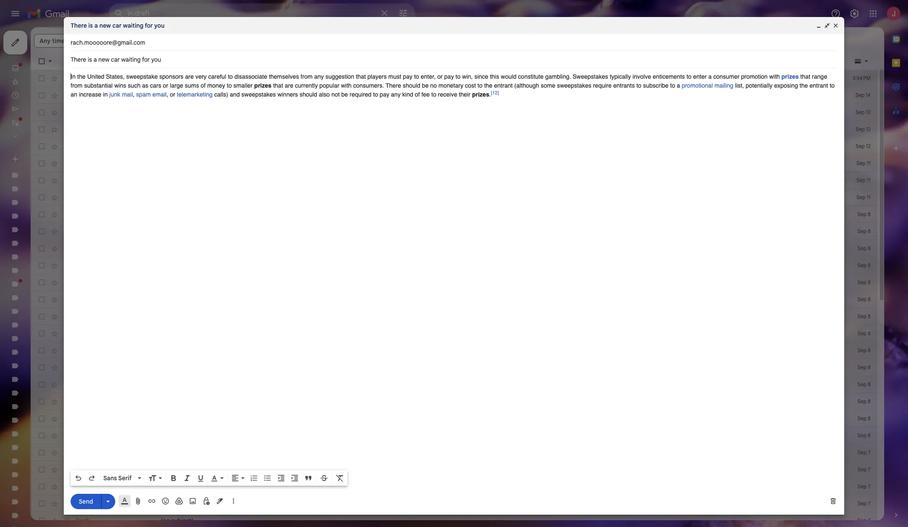 Task type: describe. For each thing, give the bounding box(es) containing it.
10 sep 8 from the top
[[858, 364, 871, 371]]

indent more ‪(⌘])‬ image
[[291, 474, 299, 483]]

winners
[[278, 91, 298, 98]]

provide
[[523, 91, 543, 99]]

1 horizontal spatial from
[[301, 73, 313, 80]]

send button
[[71, 494, 101, 509]]

prizes link
[[782, 73, 799, 80]]

receive
[[438, 91, 457, 98]]

more send options image
[[104, 497, 112, 506]]

laugh
[[161, 500, 176, 508]]

0 horizontal spatial any
[[314, 73, 324, 80]]

regards,
[[753, 91, 775, 99]]

susan,
[[259, 91, 277, 99]]

to inside list, potentially exposing the entrant to an increase in
[[830, 82, 835, 89]]

as
[[142, 82, 148, 89]]

12 sep 8 row from the top
[[31, 393, 878, 410]]

sep 12 for fourth not important switch from the top of the main content containing has attachment
[[856, 126, 871, 132]]

cars
[[150, 82, 161, 89]]

1 horizontal spatial players
[[560, 74, 580, 82]]

3 sep 7 from the top
[[858, 483, 871, 490]]

4 sep 8 row from the top
[[31, 257, 878, 274]]

7 sep 8 from the top
[[858, 313, 871, 320]]

1 entrant from the left
[[494, 82, 513, 89]]

we
[[427, 91, 435, 99]]

(although
[[515, 82, 539, 89]]

discard draft ‪(⌘⇧d)‬ image
[[829, 497, 838, 506]]

18 not important switch from the top
[[63, 363, 71, 372]]

1 horizontal spatial states,
[[293, 74, 312, 82]]

there for there is a new car waiting for you - in the united states, sweepstake sponsors are very careful to disassociate themselves from any suggestion that players must pay to enter, or pay to win, since this would constitute gambling.
[[161, 74, 176, 82]]

pay up the on
[[596, 74, 606, 82]]

26 not important switch from the top
[[63, 500, 71, 508]]

approval
[[215, 91, 239, 99]]

sep 11 for second sep 11 row from the bottom
[[857, 177, 871, 183]]

itchy
[[193, 500, 206, 508]]

underline ‪(⌘u)‬ image
[[197, 474, 205, 483]]

help
[[693, 91, 705, 99]]

10 sep 8 row from the top
[[31, 359, 878, 376]]

new for there is a new car waiting for you
[[99, 22, 111, 29]]

1 us from the left
[[545, 91, 551, 99]]

17 not important switch from the top
[[63, 346, 71, 355]]

telemarketing link
[[177, 91, 213, 98]]

2 (no subject) link from the top
[[161, 483, 831, 491]]

0 horizontal spatial prizes
[[254, 82, 272, 89]]

5 sep 8 row from the top
[[31, 274, 878, 291]]

1 horizontal spatial are
[[285, 82, 293, 89]]

the right not
[[344, 91, 353, 99]]

of inside junk mail , spam email , or telemarketing calls) and sweepstakes winners should also not be required to pay any kind of fee to receive their prizes . [12]
[[415, 91, 420, 98]]

dear
[[244, 91, 257, 99]]

4 sep 8 from the top
[[858, 262, 871, 269]]

laugh climb itchy thin slow dark slow link
[[161, 500, 831, 508]]

24 not important switch from the top
[[63, 466, 71, 474]]

rach.mooooore@gmail.com
[[71, 39, 145, 46]]

spam
[[136, 91, 151, 98]]

5 not important switch from the top
[[63, 142, 71, 151]]

such
[[128, 82, 141, 89]]

serif
[[118, 474, 132, 482]]

1 horizontal spatial be
[[422, 82, 429, 89]]

will
[[683, 91, 692, 99]]

it
[[485, 91, 488, 99]]

there is a new car waiting for you
[[71, 22, 165, 29]]

sweepstakes inside junk mail , spam email , or telemarketing calls) and sweepstakes winners should also not be required to pay any kind of fee to receive their prizes . [12]
[[242, 91, 276, 98]]

13 sep 8 from the top
[[858, 415, 871, 422]]

there is a new car waiting for you - in the united states, sweepstake sponsors are very careful to disassociate themselves from any suggestion that players must pay to enter, or pay to win, since this would constitute gambling.
[[161, 74, 769, 82]]

not important switch inside sep 7 row
[[63, 449, 71, 457]]

waiting for there is a new car waiting for you
[[123, 22, 143, 29]]

improve.
[[714, 91, 738, 99]]

draft for third (no subject) link
[[76, 517, 89, 525]]

settings image
[[850, 9, 860, 19]]

that up the thank
[[273, 82, 283, 89]]

monetary
[[439, 82, 464, 89]]

sans
[[103, 474, 117, 482]]

that range from substantial wins such as cars or large sums of money to smaller
[[71, 73, 828, 89]]

10 not important switch from the top
[[63, 227, 71, 236]]

7 for 4th row from the bottom of the main content containing has attachment
[[868, 466, 871, 473]]

enter, inside main content
[[614, 74, 630, 82]]

9 not important switch from the top
[[63, 210, 71, 219]]

8 for 2nd the sep 8 "row" from the bottom of the main content containing has attachment
[[868, 415, 871, 422]]

7 not important switch from the top
[[63, 176, 71, 185]]

a inside main content
[[184, 74, 187, 82]]

require
[[593, 82, 612, 89]]

also
[[319, 91, 330, 98]]

8 for tenth the sep 8 "row"
[[868, 364, 871, 371]]

toggle confidential mode image
[[202, 497, 211, 506]]

12 not important switch from the top
[[63, 261, 71, 270]]

undo ‪(⌘z)‬ image
[[74, 474, 83, 483]]

(no for third (no subject) link
[[161, 517, 170, 525]]

an
[[71, 91, 77, 98]]

search mail image
[[111, 6, 127, 21]]

wins
[[114, 82, 126, 89]]

6 sep 8 from the top
[[858, 296, 871, 303]]

12 for 3rd not important switch from the top
[[866, 109, 871, 115]]

11 for 1st sep 11 row from the bottom
[[867, 194, 871, 200]]

this inside main content
[[685, 74, 695, 82]]

sans serif option
[[102, 474, 136, 483]]

in
[[103, 91, 108, 98]]

2 us from the left
[[707, 91, 713, 99]]

pay up session.
[[638, 74, 648, 82]]

pay inside junk mail , spam email , or telemarketing calls) and sweepstakes winners should also not be required to pay any kind of fee to receive their prizes . [12]
[[380, 91, 390, 98]]

strikethrough ‪(⌘⇧x)‬ image
[[320, 474, 329, 483]]

2 horizontal spatial with
[[770, 73, 780, 80]]

is for there is a new car waiting for you
[[88, 22, 93, 29]]

2 horizontal spatial prizes
[[782, 73, 799, 80]]

1 horizontal spatial sweepstake
[[313, 74, 345, 82]]

1 horizontal spatial must
[[581, 74, 595, 82]]

sep inside row
[[858, 449, 867, 456]]

7 for fourth row from the top
[[868, 483, 871, 490]]

if
[[490, 91, 494, 99]]

insert emoji ‪(⌘⇧2)‬ image
[[161, 497, 170, 506]]

insert signature image
[[216, 497, 224, 506]]

3:54 pm
[[853, 75, 871, 81]]

with inside row
[[552, 91, 564, 99]]

dark
[[233, 500, 246, 508]]

money
[[207, 82, 225, 89]]

and
[[230, 91, 240, 98]]

quote ‪(⌘⇧9)‬ image
[[304, 474, 313, 483]]

telemarketing
[[177, 91, 213, 98]]

or up monetary
[[438, 73, 443, 80]]

since inside the message body text field
[[475, 73, 489, 80]]

that inside that range from substantial wins such as cars or large sums of money to smaller
[[801, 73, 811, 80]]

popular
[[320, 82, 340, 89]]

session
[[376, 91, 396, 99]]

enticements
[[653, 73, 685, 80]]

sponsors inside the message body text field
[[159, 73, 184, 80]]

request for budget approval - dear susan, thank you for attending the training session yesterday. we would appreciate it if you could provide us with your feedback on the session. your insights will help us improve. best regards,
[[161, 91, 775, 99]]

your
[[565, 91, 577, 99]]

sweepstakes
[[573, 73, 608, 80]]

(no subject) for third (no subject) link
[[161, 517, 193, 525]]

suggestion inside the message body text field
[[326, 73, 354, 80]]

2 not important switch from the top
[[63, 91, 71, 100]]

typically
[[610, 73, 631, 80]]

sans serif
[[103, 474, 132, 482]]

9 sep 8 row from the top
[[31, 342, 878, 359]]

car for there is a new car waiting for you - in the united states, sweepstake sponsors are very careful to disassociate themselves from any suggestion that players must pay to enter, or pay to win, since this would constitute gambling.
[[201, 74, 210, 82]]

11 not important switch from the top
[[63, 244, 71, 253]]

no
[[430, 82, 437, 89]]

the right the on
[[614, 91, 623, 99]]

should inside junk mail , spam email , or telemarketing calls) and sweepstakes winners should also not be required to pay any kind of fee to receive their prizes . [12]
[[300, 91, 317, 98]]

19 not important switch from the top
[[63, 380, 71, 389]]

0 horizontal spatial are
[[185, 73, 194, 80]]

1 slow from the left
[[220, 500, 232, 508]]

on
[[606, 91, 613, 99]]

that up consumers.
[[356, 73, 366, 80]]

2 sep 8 from the top
[[858, 228, 871, 234]]

win, inside main content
[[657, 74, 668, 82]]

1 horizontal spatial careful
[[396, 74, 415, 82]]

22 not important switch from the top
[[63, 432, 71, 440]]

Subject field
[[71, 55, 838, 64]]

1 not important switch from the top
[[63, 74, 71, 83]]

11 sep 8 from the top
[[858, 381, 871, 388]]

is for there is a new car waiting for you - in the united states, sweepstake sponsors are very careful to disassociate themselves from any suggestion that players must pay to enter, or pay to win, since this would constitute gambling.
[[178, 74, 182, 82]]

would inside the message body text field
[[501, 73, 517, 80]]

more options image
[[231, 497, 236, 506]]

session.
[[625, 91, 646, 99]]

exposing
[[775, 82, 798, 89]]

close image
[[833, 22, 840, 29]]

1 draft from the top
[[76, 74, 89, 82]]

thin
[[208, 500, 218, 508]]

1 (no subject) link from the top
[[161, 466, 831, 474]]

fee
[[422, 91, 430, 98]]

7 sep 8 row from the top
[[31, 308, 878, 325]]

insert files using drive image
[[175, 497, 183, 506]]

2 row from the top
[[31, 87, 878, 104]]

13 not important switch from the top
[[63, 278, 71, 287]]

8 for 4th the sep 8 "row" from the bottom
[[868, 381, 871, 388]]

their
[[459, 91, 471, 98]]

1 row from the top
[[31, 70, 878, 87]]

6 row from the top
[[31, 512, 878, 527]]

subject) for third (no subject) link
[[171, 517, 193, 525]]

2 slow from the left
[[247, 500, 259, 508]]

8 for 7th the sep 8 "row"
[[868, 313, 871, 320]]

1 horizontal spatial constitute
[[714, 74, 741, 82]]

list, potentially exposing the entrant to an increase in
[[71, 82, 835, 98]]

1 , from the left
[[133, 91, 135, 98]]

are inside main content
[[373, 74, 382, 82]]

in the united states, sweepstake sponsors are very careful to disassociate themselves from any suggestion that players must pay to enter, or pay to win, since this would constitute gambling. sweepstakes typically involve enticements to enter a consumer promotion with prizes
[[71, 73, 799, 80]]

promotional mailing
[[682, 82, 734, 89]]

pay up monetary
[[445, 73, 454, 80]]

very inside main content
[[383, 74, 395, 82]]

0 horizontal spatial would
[[437, 91, 453, 99]]

2 , from the left
[[167, 91, 168, 98]]

suggestion inside main content
[[516, 74, 546, 82]]

0 horizontal spatial with
[[341, 82, 352, 89]]

8 for ninth the sep 8 "row" from the bottom of the main content containing has attachment
[[868, 296, 871, 303]]

increase
[[79, 91, 101, 98]]

united inside main content
[[274, 74, 292, 82]]

your
[[648, 91, 660, 99]]

[12] link
[[491, 90, 499, 96]]

1 horizontal spatial sweepstakes
[[557, 82, 592, 89]]

has attachment button
[[84, 34, 141, 48]]

sums
[[185, 82, 199, 89]]

sep 7 inside row
[[858, 449, 871, 456]]

there inside the message body text field
[[386, 82, 401, 89]]

14 not important switch from the top
[[63, 295, 71, 304]]

8 for tenth the sep 8 "row" from the bottom
[[868, 279, 871, 286]]

2 sep 8 row from the top
[[31, 223, 878, 240]]

any inside junk mail , spam email , or telemarketing calls) and sweepstakes winners should also not be required to pay any kind of fee to receive their prizes . [12]
[[391, 91, 401, 98]]

2 sep 12 row from the top
[[31, 121, 878, 138]]

or inside junk mail , spam email , or telemarketing calls) and sweepstakes winners should also not be required to pay any kind of fee to receive their prizes . [12]
[[170, 91, 175, 98]]

email
[[152, 91, 167, 98]]

sep 12 for 3rd not important switch from the top
[[856, 109, 871, 115]]

there for there is a new car waiting for you
[[71, 22, 87, 29]]

enter
[[694, 73, 707, 80]]

11 sep 8 row from the top
[[31, 376, 878, 393]]

12 sep 8 from the top
[[858, 398, 871, 405]]

8 not important switch from the top
[[63, 193, 71, 202]]

5 sep 8 from the top
[[858, 279, 871, 286]]

involve
[[633, 73, 651, 80]]

(no subject) for second (no subject) link from the bottom
[[161, 483, 193, 491]]



Task type: vqa. For each thing, say whether or not it's contained in the screenshot.
Insert emoji ‪(⌘⇧2)‬ icon
yes



Task type: locate. For each thing, give the bounding box(es) containing it.
5 row from the top
[[31, 495, 878, 512]]

20 not important switch from the top
[[63, 397, 71, 406]]

in right smaller
[[257, 74, 262, 82]]

that left the range
[[801, 73, 811, 80]]

has
[[90, 37, 101, 45]]

2 vertical spatial (no subject)
[[161, 517, 193, 525]]

0 horizontal spatial sweepstakes
[[242, 91, 276, 98]]

draft down undo ‪(⌘z)‬ image
[[76, 483, 89, 491]]

potentially
[[746, 82, 773, 89]]

mailing
[[715, 82, 734, 89]]

of up budget
[[201, 82, 206, 89]]

13 sep 8 row from the top
[[31, 410, 878, 427]]

some
[[541, 82, 556, 89]]

large
[[170, 82, 183, 89]]

promotion
[[742, 73, 768, 80]]

3 row from the top
[[31, 461, 878, 478]]

attending
[[316, 91, 342, 99]]

1 horizontal spatial car
[[201, 74, 210, 82]]

slow right thin
[[220, 500, 232, 508]]

7
[[868, 449, 871, 456], [868, 466, 871, 473], [868, 483, 871, 490], [868, 500, 871, 507], [868, 517, 871, 524]]

5 sep 7 from the top
[[858, 517, 871, 524]]

is
[[88, 22, 93, 29], [178, 74, 182, 82]]

thank
[[278, 91, 295, 99]]

to inside that range from substantial wins such as cars or large sums of money to smaller
[[227, 82, 232, 89]]

1 horizontal spatial enter,
[[614, 74, 630, 82]]

1 sep 8 from the top
[[858, 211, 871, 217]]

3 subject) from the top
[[171, 517, 193, 525]]

1 horizontal spatial of
[[415, 91, 420, 98]]

3 sep 12 from the top
[[856, 143, 871, 149]]

sep 11 row
[[31, 155, 878, 172], [31, 172, 878, 189], [31, 189, 878, 206]]

themselves
[[269, 73, 299, 80], [459, 74, 490, 82]]

23 not important switch from the top
[[63, 449, 71, 457]]

14 sep 8 row from the top
[[31, 427, 878, 444]]

the up substantial
[[77, 73, 86, 80]]

draft for second (no subject) link from the bottom
[[76, 483, 89, 491]]

prizes left if
[[472, 91, 490, 98]]

(no for second (no subject) link from the bottom
[[161, 483, 170, 491]]

4 8 from the top
[[868, 262, 871, 269]]

remove formatting ‪(⌘\)‬ image
[[336, 474, 344, 483]]

6 sep 8 row from the top
[[31, 291, 878, 308]]

be left no
[[422, 82, 429, 89]]

1 horizontal spatial waiting
[[212, 74, 231, 82]]

states, inside the message body text field
[[106, 73, 125, 80]]

would down monetary
[[437, 91, 453, 99]]

1 vertical spatial is
[[178, 74, 182, 82]]

request
[[161, 91, 183, 99]]

2 (no subject) from the top
[[161, 483, 193, 491]]

car
[[112, 22, 122, 29], [201, 74, 210, 82]]

(no subject) for 3rd (no subject) link from the bottom
[[161, 466, 193, 474]]

2 horizontal spatial from
[[491, 74, 504, 82]]

themselves up 'appreciate'
[[459, 74, 490, 82]]

any up could
[[505, 74, 515, 82]]

1 vertical spatial sep 12
[[856, 126, 871, 132]]

1 horizontal spatial united
[[274, 74, 292, 82]]

be right not
[[342, 91, 348, 98]]

draft for laugh climb itchy thin slow dark slow link
[[76, 500, 89, 508]]

this
[[490, 73, 499, 80], [685, 74, 695, 82]]

training
[[354, 91, 375, 99]]

1 vertical spatial sweepstakes
[[242, 91, 276, 98]]

1 vertical spatial of
[[415, 91, 420, 98]]

would up could
[[501, 73, 517, 80]]

0 vertical spatial car
[[112, 22, 122, 29]]

4 sep 7 from the top
[[858, 500, 871, 507]]

very inside the message body text field
[[195, 73, 207, 80]]

in inside main content
[[257, 74, 262, 82]]

8 for 7th the sep 8 "row" from the bottom
[[868, 330, 871, 337]]

are up the winners
[[285, 82, 293, 89]]

11 for second sep 11 row from the bottom
[[867, 177, 871, 183]]

feedback
[[579, 91, 604, 99]]

0 vertical spatial waiting
[[123, 22, 143, 29]]

3 sep 12 row from the top
[[31, 138, 878, 155]]

0 vertical spatial (no
[[161, 466, 170, 474]]

7 8 from the top
[[868, 313, 871, 320]]

25 not important switch from the top
[[63, 483, 71, 491]]

subject) for second (no subject) link from the bottom
[[171, 483, 193, 491]]

(no subject) up bold ‪(⌘b)‬ image
[[161, 466, 193, 474]]

1 vertical spatial sep 11
[[857, 177, 871, 183]]

gambling. up regards,
[[743, 74, 769, 82]]

0 horizontal spatial themselves
[[269, 73, 299, 80]]

this up [12]
[[490, 73, 499, 80]]

8 for fourth the sep 8 "row" from the top
[[868, 262, 871, 269]]

or
[[438, 73, 443, 80], [631, 74, 637, 82], [163, 82, 168, 89], [170, 91, 175, 98]]

0 vertical spatial sep 12
[[856, 109, 871, 115]]

2 horizontal spatial are
[[373, 74, 382, 82]]

subject) for 3rd (no subject) link from the bottom
[[171, 466, 193, 474]]

slow right "dark"
[[247, 500, 259, 508]]

5 8 from the top
[[868, 279, 871, 286]]

8 sep 8 row from the top
[[31, 325, 878, 342]]

themselves inside the message body text field
[[269, 73, 299, 80]]

6 draft from the top
[[76, 517, 89, 525]]

must inside the message body text field
[[389, 73, 401, 80]]

16 not important switch from the top
[[63, 329, 71, 338]]

1 horizontal spatial any
[[391, 91, 401, 98]]

main content
[[31, 27, 885, 527]]

pop out image
[[824, 22, 831, 29]]

enter, inside the message body text field
[[421, 73, 436, 80]]

cost
[[465, 82, 476, 89]]

are up 'session'
[[373, 74, 382, 82]]

is inside main content
[[178, 74, 182, 82]]

draft left more send options image
[[76, 500, 89, 508]]

sep 8 row
[[31, 206, 878, 223], [31, 223, 878, 240], [31, 240, 878, 257], [31, 257, 878, 274], [31, 274, 878, 291], [31, 291, 878, 308], [31, 308, 878, 325], [31, 325, 878, 342], [31, 342, 878, 359], [31, 359, 878, 376], [31, 376, 878, 393], [31, 393, 878, 410], [31, 410, 878, 427], [31, 427, 878, 444]]

2 subject) from the top
[[171, 483, 193, 491]]

waiting
[[123, 22, 143, 29], [212, 74, 231, 82]]

would
[[501, 73, 517, 80], [696, 74, 712, 82], [437, 91, 453, 99]]

states, up wins
[[106, 73, 125, 80]]

1 vertical spatial subject)
[[171, 483, 193, 491]]

that inside main content
[[548, 74, 559, 82]]

0 vertical spatial of
[[201, 82, 206, 89]]

subscribe
[[643, 82, 669, 89]]

entrant inside list, potentially exposing the entrant to an increase in
[[810, 82, 829, 89]]

0 horizontal spatial us
[[545, 91, 551, 99]]

8 for 12th the sep 8 "row" from the top
[[868, 398, 871, 405]]

constitute inside the message body text field
[[518, 73, 544, 80]]

2 sep 7 from the top
[[858, 466, 871, 473]]

sweepstake up as
[[126, 73, 158, 80]]

or inside that range from substantial wins such as cars or large sums of money to smaller
[[163, 82, 168, 89]]

should down "currently" in the top left of the page
[[300, 91, 317, 98]]

0 horizontal spatial since
[[475, 73, 489, 80]]

disassociate
[[235, 73, 267, 80], [424, 74, 457, 82]]

1 horizontal spatial us
[[707, 91, 713, 99]]

4 row from the top
[[31, 478, 878, 495]]

waiting up calls)
[[212, 74, 231, 82]]

win, inside the message body text field
[[462, 73, 473, 80]]

0 horizontal spatial slow
[[220, 500, 232, 508]]

3 8 from the top
[[868, 245, 871, 252]]

with up required at left top
[[341, 82, 352, 89]]

draft up undo ‪(⌘z)‬ image
[[76, 466, 89, 474]]

insert link ‪(⌘k)‬ image
[[148, 497, 156, 506]]

1 8 from the top
[[868, 211, 871, 217]]

redo ‪(⌘y)‬ image
[[88, 474, 96, 483]]

1 sep 8 row from the top
[[31, 206, 878, 223]]

0 vertical spatial should
[[403, 82, 421, 89]]

0 vertical spatial new
[[99, 22, 111, 29]]

appreciate
[[454, 91, 483, 99]]

1 vertical spatial prizes
[[254, 82, 272, 89]]

are up sums
[[185, 73, 194, 80]]

2 vertical spatial 12
[[866, 143, 871, 149]]

from up an
[[71, 82, 83, 89]]

insert photo image
[[189, 497, 197, 506]]

numbered list ‪(⌘⇧7)‬ image
[[250, 474, 258, 483]]

12
[[866, 109, 871, 115], [866, 126, 871, 132], [866, 143, 871, 149]]

0 horizontal spatial suggestion
[[326, 73, 354, 80]]

not
[[332, 91, 340, 98]]

best
[[739, 91, 751, 99]]

car for there is a new car waiting for you
[[112, 22, 122, 29]]

1 vertical spatial be
[[342, 91, 348, 98]]

car inside main content
[[201, 74, 210, 82]]

0 horizontal spatial this
[[490, 73, 499, 80]]

or down large
[[170, 91, 175, 98]]

1 sep 11 row from the top
[[31, 155, 878, 172]]

3 draft from the top
[[76, 466, 89, 474]]

0 horizontal spatial united
[[87, 73, 104, 80]]

1 horizontal spatial themselves
[[459, 74, 490, 82]]

7 for 5th row from the top of the main content containing has attachment
[[868, 500, 871, 507]]

0 horizontal spatial enter,
[[421, 73, 436, 80]]

bold ‪(⌘b)‬ image
[[169, 474, 178, 483]]

us down promotional mailing at the top right of the page
[[707, 91, 713, 99]]

budget
[[194, 91, 213, 99]]

suggestion up popular
[[326, 73, 354, 80]]

sep 12 row
[[31, 104, 878, 121], [31, 121, 878, 138], [31, 138, 878, 155]]

entrant down the range
[[810, 82, 829, 89]]

substantial
[[84, 82, 113, 89]]

from up [12]
[[491, 74, 504, 82]]

None search field
[[109, 3, 415, 24]]

0 horizontal spatial careful
[[208, 73, 226, 80]]

subject) down climb
[[171, 517, 193, 525]]

a up promotional mailing 'link'
[[709, 73, 712, 80]]

promotional mailing link
[[682, 82, 734, 89]]

enter,
[[421, 73, 436, 80], [614, 74, 630, 82]]

8 for second the sep 8 "row"
[[868, 228, 871, 234]]

(no for 3rd (no subject) link from the bottom
[[161, 466, 170, 474]]

(no down the laugh
[[161, 517, 170, 525]]

2 11 from the top
[[867, 177, 871, 183]]

2 vertical spatial with
[[552, 91, 564, 99]]

tab list
[[885, 27, 909, 497]]

new up "has attachment" button
[[99, 22, 111, 29]]

there is a new car waiting for you dialog
[[64, 17, 845, 515]]

should
[[403, 82, 421, 89], [300, 91, 317, 98]]

since up insights
[[669, 74, 683, 82]]

1 horizontal spatial in
[[257, 74, 262, 82]]

are
[[185, 73, 194, 80], [373, 74, 382, 82], [285, 82, 293, 89]]

0 horizontal spatial of
[[201, 82, 206, 89]]

row
[[31, 70, 878, 87], [31, 87, 878, 104], [31, 461, 878, 478], [31, 478, 878, 495], [31, 495, 878, 512], [31, 512, 878, 527]]

advanced search options image
[[395, 5, 412, 22]]

a up insights
[[677, 82, 681, 89]]

car right sums
[[201, 74, 210, 82]]

0 horizontal spatial be
[[342, 91, 348, 98]]

,
[[133, 91, 135, 98], [167, 91, 168, 98]]

0 horizontal spatial sweepstake
[[126, 73, 158, 80]]

any up popular
[[314, 73, 324, 80]]

Message Body text field
[[71, 72, 838, 468]]

3 (no subject) from the top
[[161, 517, 193, 525]]

0 horizontal spatial -
[[240, 91, 243, 99]]

8 sep 8 from the top
[[858, 330, 871, 337]]

attachment
[[102, 37, 136, 45]]

currently
[[295, 82, 318, 89]]

- right and
[[240, 91, 243, 99]]

navigation
[[0, 27, 102, 527]]

draft down substantial
[[76, 91, 89, 99]]

from up "currently" in the top left of the page
[[301, 73, 313, 80]]

3 not important switch from the top
[[63, 108, 71, 117]]

new inside dialog
[[99, 22, 111, 29]]

2 sep 11 from the top
[[857, 177, 871, 183]]

4 7 from the top
[[868, 500, 871, 507]]

states,
[[106, 73, 125, 80], [293, 74, 312, 82]]

5 draft from the top
[[76, 500, 89, 508]]

0 horizontal spatial very
[[195, 73, 207, 80]]

2 horizontal spatial would
[[696, 74, 712, 82]]

1 horizontal spatial since
[[669, 74, 683, 82]]

sweepstake inside the message body text field
[[126, 73, 158, 80]]

careful up kind
[[396, 74, 415, 82]]

draft down 'send' at the left bottom of the page
[[76, 517, 89, 525]]

pay up kind
[[403, 73, 413, 80]]

14 8 from the top
[[868, 432, 871, 439]]

range
[[812, 73, 828, 80]]

suggestion
[[326, 73, 354, 80], [516, 74, 546, 82]]

12 for fourth not important switch from the top of the main content containing has attachment
[[866, 126, 871, 132]]

2 (no from the top
[[161, 483, 170, 491]]

be
[[422, 82, 429, 89], [342, 91, 348, 98]]

(no subject) link
[[161, 466, 831, 474], [161, 483, 831, 491], [161, 517, 831, 525]]

sep 11 for 1st sep 11 row from the bottom
[[857, 194, 871, 200]]

8 for 6th the sep 8 "row" from the bottom
[[868, 347, 871, 354]]

-
[[253, 74, 256, 82], [240, 91, 243, 99]]

careful inside the message body text field
[[208, 73, 226, 80]]

1 (no subject) from the top
[[161, 466, 193, 474]]

in inside the message body text field
[[71, 73, 76, 80]]

13 8 from the top
[[868, 415, 871, 422]]

0 horizontal spatial sponsors
[[159, 73, 184, 80]]

0 horizontal spatial win,
[[462, 73, 473, 80]]

mail
[[122, 91, 133, 98]]

a
[[94, 22, 98, 29], [709, 73, 712, 80], [184, 74, 187, 82], [677, 82, 681, 89]]

4 not important switch from the top
[[63, 125, 71, 134]]

main content containing has attachment
[[31, 27, 885, 527]]

0 horizontal spatial in
[[71, 73, 76, 80]]

2 sep 11 row from the top
[[31, 172, 878, 189]]

united up substantial
[[87, 73, 104, 80]]

2 vertical spatial sep 12
[[856, 143, 871, 149]]

united up the winners
[[274, 74, 292, 82]]

for inside dialog
[[145, 22, 153, 29]]

you
[[154, 22, 165, 29], [242, 74, 251, 82], [296, 91, 306, 99], [495, 91, 505, 99]]

since up cost
[[475, 73, 489, 80]]

11 for third sep 11 row from the bottom of the page
[[867, 160, 871, 166]]

0 horizontal spatial constitute
[[518, 73, 544, 80]]

1 horizontal spatial should
[[403, 82, 421, 89]]

2 8 from the top
[[868, 228, 871, 234]]

1 horizontal spatial gambling.
[[743, 74, 769, 82]]

1 vertical spatial (no
[[161, 483, 170, 491]]

1 vertical spatial should
[[300, 91, 317, 98]]

27 not important switch from the top
[[63, 517, 71, 525]]

1 vertical spatial 11
[[867, 177, 871, 183]]

gambling. inside the message body text field
[[546, 73, 571, 80]]

[12]
[[491, 90, 499, 96]]

not important switch
[[63, 74, 71, 83], [63, 91, 71, 100], [63, 108, 71, 117], [63, 125, 71, 134], [63, 142, 71, 151], [63, 159, 71, 168], [63, 176, 71, 185], [63, 193, 71, 202], [63, 210, 71, 219], [63, 227, 71, 236], [63, 244, 71, 253], [63, 261, 71, 270], [63, 278, 71, 287], [63, 295, 71, 304], [63, 312, 71, 321], [63, 329, 71, 338], [63, 346, 71, 355], [63, 363, 71, 372], [63, 380, 71, 389], [63, 397, 71, 406], [63, 414, 71, 423], [63, 432, 71, 440], [63, 449, 71, 457], [63, 466, 71, 474], [63, 483, 71, 491], [63, 500, 71, 508], [63, 517, 71, 525]]

sweepstakes
[[557, 82, 592, 89], [242, 91, 276, 98]]

is inside dialog
[[88, 22, 93, 29]]

win, up prizes that are currently popular with consumers. there should be no monetary cost to the entrant (although some sweepstakes require entrants to subscribe to a
[[462, 73, 473, 80]]

since inside main content
[[669, 74, 683, 82]]

there up 'session'
[[386, 82, 401, 89]]

players up the your
[[560, 74, 580, 82]]

very up 'session'
[[383, 74, 395, 82]]

8 for 1st the sep 8 "row" from the bottom of the main content containing has attachment
[[868, 432, 871, 439]]

1 vertical spatial -
[[240, 91, 243, 99]]

(no subject) down climb
[[161, 517, 193, 525]]

1 vertical spatial new
[[189, 74, 200, 82]]

2 12 from the top
[[866, 126, 871, 132]]

subject) up italic ‪(⌘i)‬ icon
[[171, 466, 193, 474]]

new up telemarketing
[[189, 74, 200, 82]]

0 horizontal spatial must
[[389, 73, 401, 80]]

0 vertical spatial sep 11
[[857, 160, 871, 166]]

that right (although
[[548, 74, 559, 82]]

toggle split pane mode image
[[854, 57, 863, 66]]

very
[[195, 73, 207, 80], [383, 74, 395, 82]]

consumer
[[714, 73, 740, 80]]

sponsors inside row
[[347, 74, 371, 82]]

very up sums
[[195, 73, 207, 80]]

sep 11 for third sep 11 row from the bottom of the page
[[857, 160, 871, 166]]

pay down consumers.
[[380, 91, 390, 98]]

3 12 from the top
[[866, 143, 871, 149]]

0 vertical spatial with
[[770, 73, 780, 80]]

states, up junk mail , spam email , or telemarketing calls) and sweepstakes winners should also not be required to pay any kind of fee to receive their prizes . [12]
[[293, 74, 312, 82]]

2 vertical spatial (no subject) link
[[161, 517, 831, 525]]

climb
[[177, 500, 192, 508]]

8 for 3rd the sep 8 "row" from the top
[[868, 245, 871, 252]]

7 inside sep 7 row
[[868, 449, 871, 456]]

consumers.
[[353, 82, 384, 89]]

12 8 from the top
[[868, 398, 871, 405]]

(no up bold ‪(⌘b)‬ image
[[161, 466, 170, 474]]

the inside list, potentially exposing the entrant to an increase in
[[800, 82, 808, 89]]

any inside main content
[[505, 74, 515, 82]]

junk
[[109, 91, 120, 98]]

slow
[[220, 500, 232, 508], [247, 500, 259, 508]]

you inside dialog
[[154, 22, 165, 29]]

1 horizontal spatial with
[[552, 91, 564, 99]]

prizes up susan,
[[254, 82, 272, 89]]

is left sums
[[178, 74, 182, 82]]

list,
[[735, 82, 744, 89]]

1 7 from the top
[[868, 449, 871, 456]]

constitute up the improve.
[[714, 74, 741, 82]]

of left the "fee"
[[415, 91, 420, 98]]

6 8 from the top
[[868, 296, 871, 303]]

1 horizontal spatial prizes
[[472, 91, 490, 98]]

spam email link
[[136, 91, 167, 98]]

disassociate inside the message body text field
[[235, 73, 267, 80]]

3 (no subject) link from the top
[[161, 517, 831, 525]]

0 vertical spatial be
[[422, 82, 429, 89]]

0 vertical spatial -
[[253, 74, 256, 82]]

3 (no from the top
[[161, 517, 170, 525]]

12 for 23th not important switch from the bottom
[[866, 143, 871, 149]]

be inside junk mail , spam email , or telemarketing calls) and sweepstakes winners should also not be required to pay any kind of fee to receive their prizes . [12]
[[342, 91, 348, 98]]

the up susan,
[[264, 74, 273, 82]]

refresh image
[[63, 57, 71, 66]]

2 vertical spatial sep 11
[[857, 194, 871, 200]]

10 8 from the top
[[868, 364, 871, 371]]

0 vertical spatial (no subject) link
[[161, 466, 831, 474]]

there up the request on the left of page
[[161, 74, 176, 82]]

laugh climb itchy thin slow dark slow
[[161, 500, 259, 508]]

sep 7 row
[[31, 444, 878, 461]]

calls)
[[214, 91, 228, 98]]

1 horizontal spatial disassociate
[[424, 74, 457, 82]]

1 vertical spatial (no subject)
[[161, 483, 193, 491]]

1 sep 12 row from the top
[[31, 104, 878, 121]]

sponsors up required at left top
[[347, 74, 371, 82]]

3 sep 11 row from the top
[[31, 189, 878, 206]]

2 vertical spatial (no
[[161, 517, 170, 525]]

players inside the message body text field
[[368, 73, 387, 80]]

enter, up no
[[421, 73, 436, 80]]

sep 12
[[856, 109, 871, 115], [856, 126, 871, 132], [856, 143, 871, 149]]

this up 'will'
[[685, 74, 695, 82]]

7 for sixth row from the top
[[868, 517, 871, 524]]

waiting down search mail icon
[[123, 22, 143, 29]]

junk mail , spam email , or telemarketing calls) and sweepstakes winners should also not be required to pay any kind of fee to receive their prizes . [12]
[[109, 90, 499, 98]]

from inside that range from substantial wins such as cars or large sums of money to smaller
[[71, 82, 83, 89]]

car down search mail icon
[[112, 22, 122, 29]]

1 horizontal spatial -
[[253, 74, 256, 82]]

with up exposing
[[770, 73, 780, 80]]

2 entrant from the left
[[810, 82, 829, 89]]

9 sep 8 from the top
[[858, 347, 871, 354]]

this inside the message body text field
[[490, 73, 499, 80]]

of inside that range from substantial wins such as cars or large sums of money to smaller
[[201, 82, 206, 89]]

italic ‪(⌘i)‬ image
[[183, 474, 191, 483]]

14
[[866, 92, 871, 98]]

to
[[228, 73, 233, 80], [414, 73, 419, 80], [456, 73, 461, 80], [687, 73, 692, 80], [417, 74, 422, 82], [607, 74, 613, 82], [650, 74, 655, 82], [227, 82, 232, 89], [478, 82, 483, 89], [637, 82, 642, 89], [671, 82, 676, 89], [830, 82, 835, 89], [373, 91, 378, 98], [432, 91, 437, 98]]

1 horizontal spatial would
[[501, 73, 517, 80]]

3 sep 8 from the top
[[858, 245, 871, 252]]

players up consumers.
[[368, 73, 387, 80]]

sweepstake
[[126, 73, 158, 80], [313, 74, 345, 82]]

promotional
[[682, 82, 713, 89]]

1 12 from the top
[[866, 109, 871, 115]]

older image
[[837, 57, 846, 66]]

1 horizontal spatial win,
[[657, 74, 668, 82]]

for
[[145, 22, 153, 29], [232, 74, 240, 82], [184, 91, 192, 99], [307, 91, 315, 99]]

themselves up the winners
[[269, 73, 299, 80]]

1 sep 7 from the top
[[858, 449, 871, 456]]

1 vertical spatial with
[[341, 82, 352, 89]]

indent less ‪(⌘[)‬ image
[[277, 474, 286, 483]]

2 horizontal spatial any
[[505, 74, 515, 82]]

0 vertical spatial 12
[[866, 109, 871, 115]]

1 vertical spatial waiting
[[212, 74, 231, 82]]

bulleted list ‪(⌘⇧8)‬ image
[[263, 474, 272, 483]]

or inside main content
[[631, 74, 637, 82]]

2 vertical spatial prizes
[[472, 91, 490, 98]]

must up feedback
[[581, 74, 595, 82]]

draft up increase
[[76, 74, 89, 82]]

junk mail link
[[109, 91, 133, 98]]

insights
[[661, 91, 682, 99]]

has attachment
[[90, 37, 136, 45]]

subject) down italic ‪(⌘i)‬ icon
[[171, 483, 193, 491]]

4 draft from the top
[[76, 483, 89, 491]]

there up rach.mooooore@gmail.com
[[71, 22, 87, 29]]

any left kind
[[391, 91, 401, 98]]

15 not important switch from the top
[[63, 312, 71, 321]]

- right smaller
[[253, 74, 256, 82]]

smaller
[[234, 82, 253, 89]]

required
[[350, 91, 372, 98]]

united inside the message body text field
[[87, 73, 104, 80]]

win, up your
[[657, 74, 668, 82]]

suggestion up provide
[[516, 74, 546, 82]]

0 vertical spatial subject)
[[171, 466, 193, 474]]

1 subject) from the top
[[171, 466, 193, 474]]

0 horizontal spatial new
[[99, 22, 111, 29]]

prizes
[[782, 73, 799, 80], [254, 82, 272, 89], [472, 91, 490, 98]]

yesterday.
[[398, 91, 426, 99]]

waiting inside row
[[212, 74, 231, 82]]

6 not important switch from the top
[[63, 159, 71, 168]]

clear search image
[[376, 5, 393, 22]]

1 horizontal spatial there
[[161, 74, 176, 82]]

sep 12 for 23th not important switch from the bottom
[[856, 143, 871, 149]]

1 (no from the top
[[161, 466, 170, 474]]

from
[[301, 73, 313, 80], [491, 74, 504, 82], [71, 82, 83, 89]]

formatting options toolbar
[[71, 471, 348, 486]]

2 draft from the top
[[76, 91, 89, 99]]

careful up money
[[208, 73, 226, 80]]

minimize image
[[816, 22, 823, 29]]

careful
[[208, 73, 226, 80], [396, 74, 415, 82]]

0 vertical spatial sweepstakes
[[557, 82, 592, 89]]

or up session.
[[631, 74, 637, 82]]

1 horizontal spatial entrant
[[810, 82, 829, 89]]

prizes inside junk mail , spam email , or telemarketing calls) and sweepstakes winners should also not be required to pay any kind of fee to receive their prizes . [12]
[[472, 91, 490, 98]]

enter, left involve
[[614, 74, 630, 82]]

14 sep 8 from the top
[[858, 432, 871, 439]]

sponsors
[[159, 73, 184, 80], [347, 74, 371, 82]]

disassociate inside main content
[[424, 74, 457, 82]]

waiting inside dialog
[[123, 22, 143, 29]]

must up 'session'
[[389, 73, 401, 80]]

attach files image
[[134, 497, 143, 506]]

0 horizontal spatial players
[[368, 73, 387, 80]]

the up .
[[484, 82, 493, 89]]

or right cars
[[163, 82, 168, 89]]

3 sep 8 row from the top
[[31, 240, 878, 257]]

1 11 from the top
[[867, 160, 871, 166]]

21 not important switch from the top
[[63, 414, 71, 423]]

8 8 from the top
[[868, 330, 871, 337]]

8 for 1st the sep 8 "row" from the top
[[868, 211, 871, 217]]

draft for 3rd (no subject) link from the bottom
[[76, 466, 89, 474]]

0 horizontal spatial should
[[300, 91, 317, 98]]

a right large
[[184, 74, 187, 82]]

could
[[506, 91, 521, 99]]

should up kind
[[403, 82, 421, 89]]

waiting for there is a new car waiting for you - in the united states, sweepstake sponsors are very careful to disassociate themselves from any suggestion that players must pay to enter, or pay to win, since this would constitute gambling.
[[212, 74, 231, 82]]

us
[[545, 91, 551, 99], [707, 91, 713, 99]]

entrants
[[614, 82, 635, 89]]

new for there is a new car waiting for you - in the united states, sweepstake sponsors are very careful to disassociate themselves from any suggestion that players must pay to enter, or pay to win, since this would constitute gambling.
[[189, 74, 200, 82]]

0 horizontal spatial entrant
[[494, 82, 513, 89]]

0 horizontal spatial waiting
[[123, 22, 143, 29]]

a up has
[[94, 22, 98, 29]]

9 8 from the top
[[868, 347, 871, 354]]

since
[[475, 73, 489, 80], [669, 74, 683, 82]]

the right exposing
[[800, 82, 808, 89]]

2 vertical spatial subject)
[[171, 517, 193, 525]]

car inside dialog
[[112, 22, 122, 29]]

constitute up (although
[[518, 73, 544, 80]]



